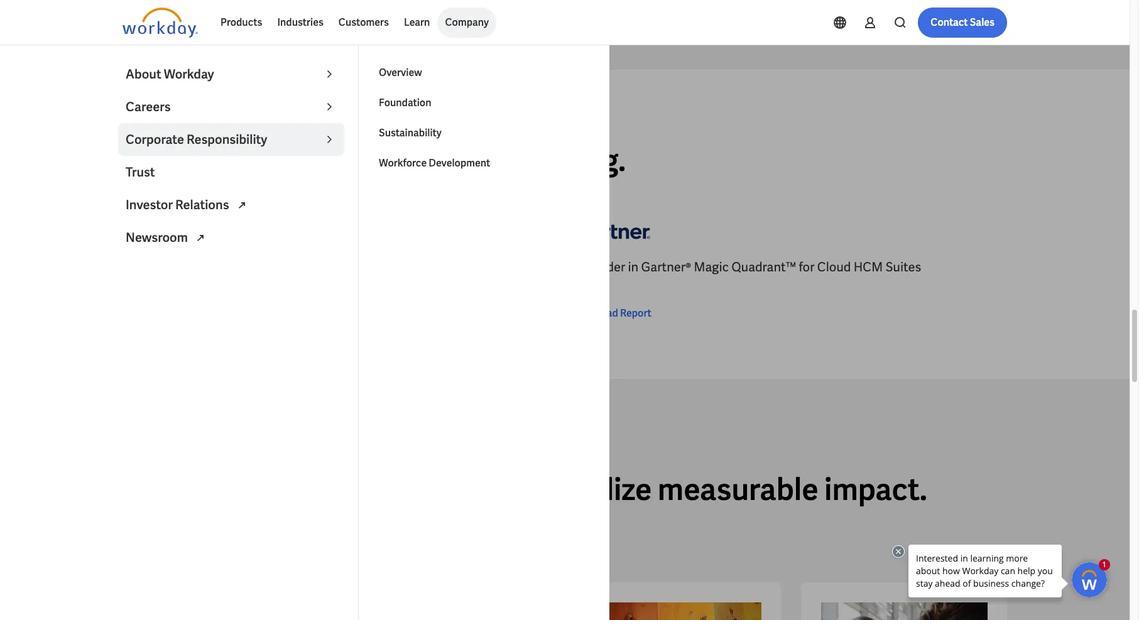Task type: vqa. For each thing, say whether or not it's contained in the screenshot.
the right "cios"
no



Task type: describe. For each thing, give the bounding box(es) containing it.
cloud inside a leader in 2023 gartner® magic quadrant™ for cloud erp for service- centric enterprises
[[395, 259, 429, 276]]

a leader in finance, hr, and planning.
[[123, 141, 626, 180]]

learn
[[404, 16, 430, 29]]

2 quadrant™ from the left
[[732, 259, 796, 276]]

customers
[[339, 16, 389, 29]]

2023
[[189, 259, 216, 276]]

workday
[[164, 66, 214, 82]]

planning.
[[499, 141, 626, 180]]

go to the homepage image
[[123, 8, 198, 38]]

across
[[284, 470, 375, 509]]

in for 2023
[[176, 259, 186, 276]]

service-
[[475, 259, 521, 276]]

impact.
[[825, 470, 927, 509]]

sustainability link
[[371, 118, 598, 148]]

read
[[595, 307, 618, 320]]

in for finance,
[[241, 141, 267, 180]]

finance,
[[273, 141, 381, 180]]

investor relations
[[126, 197, 232, 213]]

company
[[445, 16, 489, 29]]

foundation link
[[371, 88, 598, 118]]

a for a leader in gartner® magic quadrant™ for cloud hcm suites
[[575, 259, 584, 276]]

workforce development
[[379, 156, 490, 170]]

contact
[[931, 16, 968, 29]]

suites
[[886, 259, 921, 276]]

a for a leader in 2023 gartner® magic quadrant™ for cloud erp for service- centric enterprises
[[123, 259, 131, 276]]

companies
[[123, 470, 278, 509]]

about workday
[[126, 66, 214, 82]]

learn button
[[396, 8, 438, 38]]

investor
[[126, 197, 173, 213]]

careers button
[[118, 90, 344, 123]]

gartner® inside a leader in 2023 gartner® magic quadrant™ for cloud erp for service- centric enterprises
[[219, 259, 269, 276]]

newsroom
[[126, 229, 190, 246]]

leader
[[150, 141, 236, 180]]

a for a leader in finance, hr, and planning.
[[123, 141, 144, 180]]

opens in a new tab image for newsroom
[[193, 231, 208, 246]]

2 magic from the left
[[694, 259, 729, 276]]

relations
[[175, 197, 229, 213]]

about workday button
[[118, 58, 344, 90]]

say
[[197, 111, 213, 122]]

development
[[429, 156, 490, 170]]

sustainability
[[379, 126, 442, 140]]

leader for a leader in 2023 gartner® magic quadrant™ for cloud erp for service- centric enterprises
[[134, 259, 173, 276]]

in for gartner®
[[628, 259, 639, 276]]

and
[[441, 141, 493, 180]]

2 cloud from the left
[[817, 259, 851, 276]]

trust link
[[118, 156, 344, 189]]

corporate
[[126, 131, 184, 148]]

leader for a leader in gartner® magic quadrant™ for cloud hcm suites
[[586, 259, 625, 276]]

read report
[[595, 307, 651, 320]]

contact sales link
[[918, 8, 1007, 38]]

magic inside a leader in 2023 gartner® magic quadrant™ for cloud erp for service- centric enterprises
[[271, 259, 306, 276]]

overview link
[[371, 58, 598, 88]]



Task type: locate. For each thing, give the bounding box(es) containing it.
foundation
[[379, 96, 431, 109]]

analysts
[[150, 111, 195, 122]]

a inside a leader in 2023 gartner® magic quadrant™ for cloud erp for service- centric enterprises
[[123, 259, 131, 276]]

1 horizontal spatial for
[[457, 259, 473, 276]]

for right erp
[[457, 259, 473, 276]]

in
[[241, 141, 267, 180], [176, 259, 186, 276], [628, 259, 639, 276]]

gartner® down newsroom link
[[219, 259, 269, 276]]

corporate responsibility
[[126, 131, 267, 148]]

2 gartner image from the left
[[575, 213, 650, 248]]

in up report
[[628, 259, 639, 276]]

bdo canada image
[[821, 603, 988, 620]]

gartner®
[[219, 259, 269, 276], [641, 259, 691, 276]]

workforce development link
[[371, 148, 598, 178]]

0 horizontal spatial cloud
[[395, 259, 429, 276]]

1 horizontal spatial cloud
[[817, 259, 851, 276]]

report
[[620, 307, 651, 320]]

2 horizontal spatial for
[[799, 259, 815, 276]]

opens in a new tab image inside newsroom link
[[193, 231, 208, 246]]

read report link
[[575, 306, 651, 321]]

1 horizontal spatial quadrant™
[[732, 259, 796, 276]]

enterprises
[[167, 277, 232, 293]]

1 quadrant™ from the left
[[309, 259, 374, 276]]

0 horizontal spatial opens in a new tab image
[[193, 231, 208, 246]]

in up "investor relations" link
[[241, 141, 267, 180]]

leader
[[134, 259, 173, 276], [586, 259, 625, 276]]

gartner image for 2023
[[123, 213, 198, 248]]

0 horizontal spatial gartner®
[[219, 259, 269, 276]]

trust
[[126, 164, 155, 180]]

about
[[126, 66, 161, 82]]

cloud left erp
[[395, 259, 429, 276]]

2 gartner® from the left
[[641, 259, 691, 276]]

1 horizontal spatial magic
[[694, 259, 729, 276]]

1 horizontal spatial gartner®
[[641, 259, 691, 276]]

in inside a leader in 2023 gartner® magic quadrant™ for cloud erp for service- centric enterprises
[[176, 259, 186, 276]]

cloud left hcm
[[817, 259, 851, 276]]

0 horizontal spatial in
[[176, 259, 186, 276]]

sales
[[970, 16, 995, 29]]

what analysts say
[[123, 111, 213, 122]]

careers
[[126, 99, 171, 115]]

0 horizontal spatial for
[[376, 259, 392, 276]]

quadrant™
[[309, 259, 374, 276], [732, 259, 796, 276]]

1 cloud from the left
[[395, 259, 429, 276]]

in left 2023
[[176, 259, 186, 276]]

1 magic from the left
[[271, 259, 306, 276]]

all
[[381, 470, 413, 509]]

1 gartner image from the left
[[123, 213, 198, 248]]

hcm
[[854, 259, 883, 276]]

hr,
[[387, 141, 435, 180]]

quadrant™ inside a leader in 2023 gartner® magic quadrant™ for cloud erp for service- centric enterprises
[[309, 259, 374, 276]]

measurable
[[658, 470, 819, 509]]

contact sales
[[931, 16, 995, 29]]

leader up the read
[[586, 259, 625, 276]]

responsibility
[[187, 131, 267, 148]]

2 leader from the left
[[586, 259, 625, 276]]

1 horizontal spatial in
[[241, 141, 267, 180]]

for
[[376, 259, 392, 276], [457, 259, 473, 276], [799, 259, 815, 276]]

1 horizontal spatial gartner image
[[575, 213, 650, 248]]

a leader in 2023 gartner® magic quadrant™ for cloud erp for service- centric enterprises
[[123, 259, 521, 293]]

for left erp
[[376, 259, 392, 276]]

company button
[[438, 8, 496, 38]]

1 vertical spatial opens in a new tab image
[[193, 231, 208, 246]]

corporate responsibility button
[[118, 123, 344, 156]]

opens in a new tab image up 2023
[[193, 231, 208, 246]]

workforce
[[379, 156, 427, 170]]

companies across all industries realize measurable impact.
[[123, 470, 927, 509]]

0 horizontal spatial leader
[[134, 259, 173, 276]]

2 horizontal spatial in
[[628, 259, 639, 276]]

for left hcm
[[799, 259, 815, 276]]

products button
[[213, 8, 270, 38]]

realize
[[562, 470, 652, 509]]

2 for from the left
[[457, 259, 473, 276]]

investor relations link
[[118, 189, 344, 221]]

1 for from the left
[[376, 259, 392, 276]]

leader inside a leader in 2023 gartner® magic quadrant™ for cloud erp for service- centric enterprises
[[134, 259, 173, 276]]

opens in a new tab image
[[234, 198, 249, 213], [193, 231, 208, 246]]

0 horizontal spatial gartner image
[[123, 213, 198, 248]]

a up "read report" link
[[575, 259, 584, 276]]

0 horizontal spatial quadrant™
[[309, 259, 374, 276]]

a leader in gartner® magic quadrant™ for cloud hcm suites
[[575, 259, 921, 276]]

opens in a new tab image inside "investor relations" link
[[234, 198, 249, 213]]

industries
[[277, 16, 324, 29]]

overview
[[379, 66, 422, 79]]

products
[[221, 16, 262, 29]]

learn all the successes life time fitness achieved with workday. image
[[595, 603, 762, 620]]

centric
[[123, 277, 165, 293]]

magic
[[271, 259, 306, 276], [694, 259, 729, 276]]

customers button
[[331, 8, 396, 38]]

1 gartner® from the left
[[219, 259, 269, 276]]

1 horizontal spatial opens in a new tab image
[[234, 198, 249, 213]]

opens in a new tab image for investor relations
[[234, 198, 249, 213]]

a
[[123, 141, 144, 180], [123, 259, 131, 276], [575, 259, 584, 276]]

leader up 'centric'
[[134, 259, 173, 276]]

3 for from the left
[[799, 259, 815, 276]]

industries
[[419, 470, 556, 509]]

gartner® up report
[[641, 259, 691, 276]]

industries button
[[270, 8, 331, 38]]

1 leader from the left
[[134, 259, 173, 276]]

cloud
[[395, 259, 429, 276], [817, 259, 851, 276]]

gartner image for gartner®
[[575, 213, 650, 248]]

0 vertical spatial opens in a new tab image
[[234, 198, 249, 213]]

newsroom link
[[118, 221, 344, 254]]

a up 'centric'
[[123, 259, 131, 276]]

gartner image
[[123, 213, 198, 248], [575, 213, 650, 248]]

a down what
[[123, 141, 144, 180]]

0 horizontal spatial magic
[[271, 259, 306, 276]]

1 horizontal spatial leader
[[586, 259, 625, 276]]

what
[[123, 111, 149, 122]]

erp
[[431, 259, 454, 276]]

opens in a new tab image up newsroom link
[[234, 198, 249, 213]]



